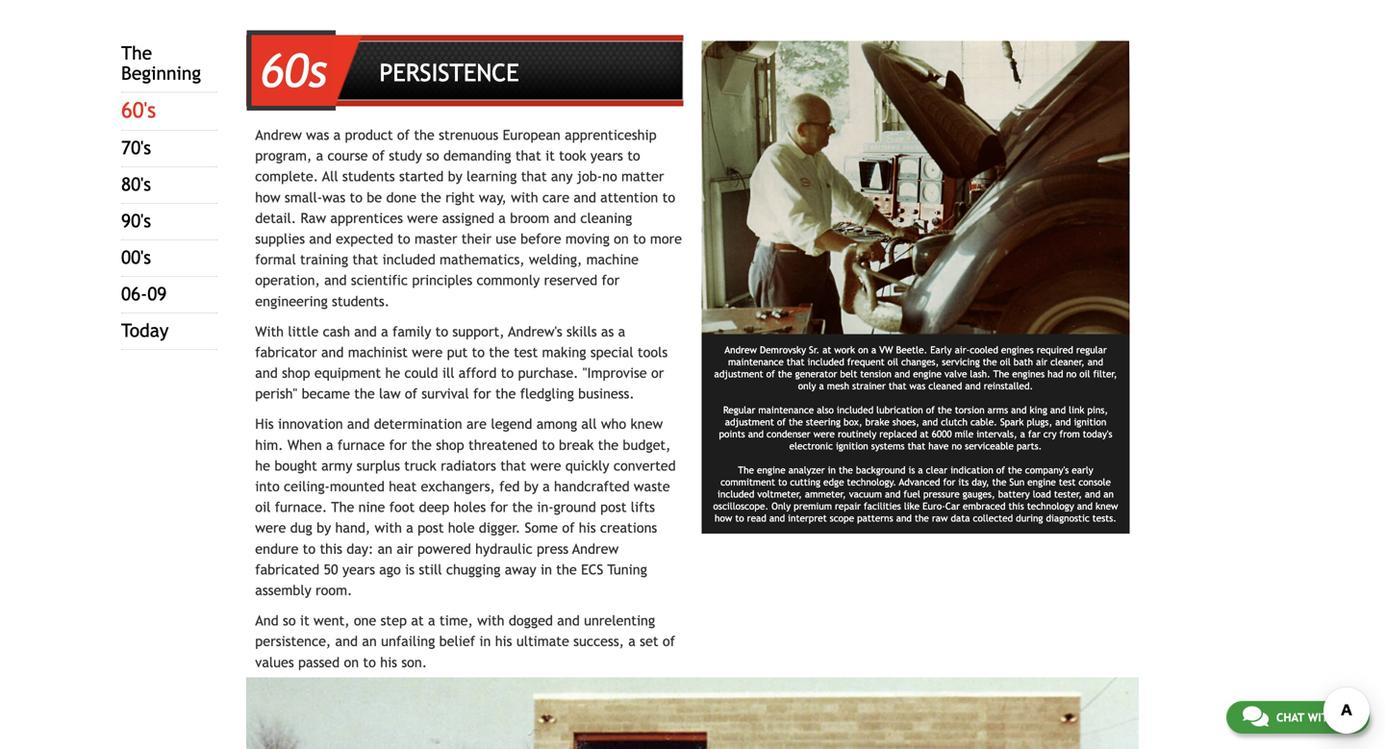 Task type: locate. For each thing, give the bounding box(es) containing it.
him.
[[255, 437, 283, 453]]

strenuous
[[439, 127, 499, 143]]

this inside the engine analyzer in the background is a clear indication of the company's early commitment to cutting edge technology. advanced for its day, the sun engine test console included voltmeter, ammeter, vacuum and fuel pressure gauges, battery load tester, and an oscilloscope. only premium repair facilities like euro-car embraced this technology and knew how to read and interpret scope patterns and the raw data collected during diagnostic tests.
[[1009, 501, 1025, 512]]

hydraulic
[[476, 541, 533, 557]]

1 horizontal spatial how
[[715, 513, 733, 524]]

his down dogged
[[495, 634, 512, 650]]

at up the "unfailing" on the bottom
[[411, 613, 424, 629]]

2 vertical spatial no
[[952, 441, 963, 452]]

1 horizontal spatial his
[[495, 634, 512, 650]]

was inside "andrew demrovsky sr. at work on a vw beetle.  early air-cooled engines required regular maintenance that included frequent oil changes, servicing the oil bath air cleaner, and adjustment of the generator belt tension and engine valve lash. the engines had no oil filter, only a mesh strainer that was cleaned and reinstalled."
[[910, 381, 926, 392]]

0 vertical spatial knew
[[631, 416, 663, 432]]

how
[[255, 189, 281, 205], [715, 513, 733, 524]]

spark
[[1001, 417, 1024, 428]]

to right "afford"
[[501, 365, 514, 381]]

1 vertical spatial no
[[1067, 368, 1077, 380]]

shop inside his innovation and determination are legend among all who knew him. when a furnace for the        shop threatened to break the budget, he bought army surplus truck radiators that were quickly        converted into ceiling-mounted heat exchangers, fed by a handcrafted waste oil furnace. the        nine foot deep holes for the in-ground post lifts were dug by hand, with a post hole digger.        some of his creations endure to this day: an air powered hydraulic press andrew fabricated        50 years ago is still chugging away in the ecs tuning assembly room.
[[436, 437, 465, 453]]

1 horizontal spatial on
[[614, 231, 629, 247]]

2 horizontal spatial an
[[1104, 489, 1114, 500]]

and down like
[[897, 513, 912, 524]]

1 horizontal spatial shop
[[436, 437, 465, 453]]

1 horizontal spatial he
[[385, 365, 401, 381]]

andrew
[[255, 127, 302, 143], [725, 344, 757, 355], [573, 541, 619, 557]]

when
[[288, 437, 322, 453]]

cash
[[323, 324, 350, 340]]

included down 'master'
[[383, 252, 436, 268]]

program,
[[255, 148, 312, 164]]

adjustment down regular
[[725, 417, 775, 428]]

filter,
[[1094, 368, 1118, 380]]

test up tester,
[[1059, 477, 1076, 488]]

0 vertical spatial in
[[828, 465, 836, 476]]

it inside "andrew was a product of the strenuous european apprenticeship program, a course of study        so demanding that it took years to complete. all students started by learning that any job-no        matter how small-was to be done the right way, with care and attention to detail. raw        apprentices were assigned a broom and cleaning supplies and expected to master their use        before moving on to more formal training that included mathematics, welding, machine operation, and scientific principles commonly reserved for engineering students."
[[546, 148, 555, 164]]

1 vertical spatial how
[[715, 513, 733, 524]]

1 horizontal spatial engine
[[914, 368, 942, 380]]

0 vertical spatial adjustment
[[715, 368, 764, 380]]

1 horizontal spatial is
[[909, 465, 916, 476]]

0 vertical spatial is
[[909, 465, 916, 476]]

engines
[[1002, 344, 1034, 355], [1013, 368, 1045, 380]]

this inside his innovation and determination are legend among all who knew him. when a furnace for the        shop threatened to break the budget, he bought army surplus truck radiators that were quickly        converted into ceiling-mounted heat exchangers, fed by a handcrafted waste oil furnace. the        nine foot deep holes for the in-ground post lifts were dug by hand, with a post hole digger.        some of his creations endure to this day: an air powered hydraulic press andrew fabricated        50 years ago is still chugging away in the ecs tuning assembly room.
[[320, 541, 343, 557]]

regular
[[1077, 344, 1107, 355]]

shop
[[282, 365, 310, 381], [436, 437, 465, 453]]

have
[[929, 441, 949, 452]]

the inside the engine analyzer in the background is a clear indication of the company's early commitment to cutting edge technology. advanced for its day, the sun engine test console included voltmeter, ammeter, vacuum and fuel pressure gauges, battery load tester, and an oscilloscope. only premium repair facilities like euro-car embraced this technology and knew how to read and interpret scope patterns and the raw data collected during diagnostic tests.
[[738, 465, 755, 476]]

included inside "andrew was a product of the strenuous european apprenticeship program, a course of study        so demanding that it took years to complete. all students started by learning that any job-no        matter how small-was to be done the right way, with care and attention to detail. raw        apprentices were assigned a broom and cleaning supplies and expected to master their use        before moving on to more formal training that included mathematics, welding, machine operation, and scientific principles commonly reserved for engineering students."
[[383, 252, 436, 268]]

ultimate
[[517, 634, 570, 650]]

serviceable
[[965, 441, 1014, 452]]

engineering
[[255, 293, 328, 309]]

years inside "andrew was a product of the strenuous european apprenticeship program, a course of study        so demanding that it took years to complete. all students started by learning that any job-no        matter how small-was to be done the right way, with care and attention to detail. raw        apprentices were assigned a broom and cleaning supplies and expected to master their use        before moving on to more formal training that included mathematics, welding, machine operation, and scientific principles commonly reserved for engineering students."
[[591, 148, 624, 164]]

0 horizontal spatial on
[[344, 655, 359, 671]]

andrew demrovsky sr. at work on a vw beetle.  early air-cooled engines required regular maintenance that included frequent oil changes, servicing the oil bath air cleaner, and adjustment of the generator belt tension and engine valve lash. the engines had no oil filter, only a mesh strainer that was cleaned and reinstalled.
[[715, 344, 1118, 392]]

were up 'master'
[[407, 210, 438, 226]]

that up the fed
[[501, 458, 527, 474]]

vacuum
[[850, 489, 883, 500]]

in down the press
[[541, 562, 552, 578]]

0 horizontal spatial years
[[343, 562, 375, 578]]

the up sun
[[1008, 465, 1023, 476]]

2 vertical spatial on
[[344, 655, 359, 671]]

and
[[255, 613, 279, 629]]

1 vertical spatial at
[[920, 429, 929, 440]]

0 vertical spatial andrew
[[255, 127, 302, 143]]

1 horizontal spatial test
[[1059, 477, 1076, 488]]

and left link
[[1051, 405, 1066, 416]]

adjustment inside regular maintenance also included lubrication of the torsion arms and king and link pins, adjustment of the steering box, brake shoes, and clutch cable. spark plugs, and ignition points and condenser were routinely replaced at 6000 mile intervals, a far cry from today's electronic ignition systems that have no serviceable parts.
[[725, 417, 775, 428]]

background
[[856, 465, 906, 476]]

andrew inside his innovation and determination are legend among all who knew him. when a furnace for the        shop threatened to break the budget, he bought army surplus truck radiators that were quickly        converted into ceiling-mounted heat exchangers, fed by a handcrafted waste oil furnace. the        nine foot deep holes for the in-ground post lifts were dug by hand, with a post hole digger.        some of his creations endure to this day: an air powered hydraulic press andrew fabricated        50 years ago is still chugging away in the ecs tuning assembly room.
[[573, 541, 619, 557]]

0 vertical spatial was
[[306, 127, 329, 143]]

training
[[300, 252, 348, 268]]

maintenance down demrovsky
[[728, 356, 784, 368]]

0 horizontal spatial it
[[300, 613, 310, 629]]

law
[[379, 386, 401, 402]]

0 horizontal spatial he
[[255, 458, 270, 474]]

intervals,
[[977, 429, 1018, 440]]

0 vertical spatial at
[[823, 344, 832, 355]]

so up the started
[[426, 148, 439, 164]]

with
[[511, 189, 539, 205], [375, 520, 402, 536], [477, 613, 505, 629], [1308, 711, 1337, 725]]

to down 'matter'
[[663, 189, 676, 205]]

for
[[602, 273, 620, 288], [473, 386, 491, 402], [389, 437, 407, 453], [944, 477, 956, 488], [490, 500, 508, 515]]

1 horizontal spatial it
[[546, 148, 555, 164]]

a down generator
[[819, 381, 825, 392]]

and up spark
[[1012, 405, 1027, 416]]

1 vertical spatial so
[[283, 613, 296, 629]]

quickly
[[566, 458, 610, 474]]

1 horizontal spatial knew
[[1096, 501, 1119, 512]]

oil left filter,
[[1080, 368, 1091, 380]]

0 vertical spatial his
[[579, 520, 596, 536]]

1 vertical spatial air
[[397, 541, 414, 557]]

and inside his innovation and determination are legend among all who knew him. when a furnace for the        shop threatened to break the budget, he bought army surplus truck radiators that were quickly        converted into ceiling-mounted heat exchangers, fed by a handcrafted waste oil furnace. the        nine foot deep holes for the in-ground post lifts were dug by hand, with a post hole digger.        some of his creations endure to this day: an air powered hydraulic press andrew fabricated        50 years ago is still chugging away in the ecs tuning assembly room.
[[347, 416, 370, 432]]

the left law
[[354, 386, 375, 402]]

2 vertical spatial andrew
[[573, 541, 619, 557]]

0 horizontal spatial in
[[480, 634, 491, 650]]

1 horizontal spatial no
[[952, 441, 963, 452]]

0 vertical spatial post
[[601, 500, 627, 515]]

2 horizontal spatial andrew
[[725, 344, 757, 355]]

2 horizontal spatial in
[[828, 465, 836, 476]]

to up 'matter'
[[628, 148, 641, 164]]

0 vertical spatial no
[[603, 169, 618, 184]]

1 horizontal spatial this
[[1009, 501, 1025, 512]]

engines up bath
[[1002, 344, 1034, 355]]

were up could
[[412, 344, 443, 360]]

0 horizontal spatial this
[[320, 541, 343, 557]]

an inside his innovation and determination are legend among all who knew him. when a furnace for the        shop threatened to break the budget, he bought army surplus truck radiators that were quickly        converted into ceiling-mounted heat exchangers, fed by a handcrafted waste oil furnace. the        nine foot deep holes for the in-ground post lifts were dug by hand, with a post hole digger.        some of his creations endure to this day: an air powered hydraulic press andrew fabricated        50 years ago is still chugging away in the ecs tuning assembly room.
[[378, 541, 393, 557]]

2 horizontal spatial his
[[579, 520, 596, 536]]

of inside the engine analyzer in the background is a clear indication of the company's early commitment to cutting edge technology. advanced for its day, the sun engine test console included voltmeter, ammeter, vacuum and fuel pressure gauges, battery load tester, and an oscilloscope. only premium repair facilities like euro-car embraced this technology and knew how to read and interpret scope patterns and the raw data collected during diagnostic tests.
[[997, 465, 1006, 476]]

1 vertical spatial engine
[[757, 465, 786, 476]]

fed
[[500, 479, 520, 495]]

with up broom
[[511, 189, 539, 205]]

a right as
[[618, 324, 626, 340]]

his left "son."
[[380, 655, 397, 671]]

tester,
[[1055, 489, 1083, 500]]

was down the changes,
[[910, 381, 926, 392]]

fabricator
[[255, 344, 317, 360]]

1 vertical spatial test
[[1059, 477, 1076, 488]]

2 vertical spatial at
[[411, 613, 424, 629]]

1 vertical spatial adjustment
[[725, 417, 775, 428]]

2 vertical spatial was
[[910, 381, 926, 392]]

with inside his innovation and determination are legend among all who knew him. when a furnace for the        shop threatened to break the budget, he bought army surplus truck radiators that were quickly        converted into ceiling-mounted heat exchangers, fed by a handcrafted waste oil furnace. the        nine foot deep holes for the in-ground post lifts were dug by hand, with a post hole digger.        some of his creations endure to this day: an air powered hydraulic press andrew fabricated        50 years ago is still chugging away in the ecs tuning assembly room.
[[375, 520, 402, 536]]

1 vertical spatial this
[[320, 541, 343, 557]]

work
[[835, 344, 856, 355]]

support,
[[453, 324, 505, 340]]

an up ago on the bottom left
[[378, 541, 393, 557]]

the down the started
[[421, 189, 441, 205]]

2 horizontal spatial no
[[1067, 368, 1077, 380]]

were down "steering"
[[814, 429, 835, 440]]

1 vertical spatial ignition
[[836, 441, 869, 452]]

andrew for demrovsky
[[725, 344, 757, 355]]

1 horizontal spatial years
[[591, 148, 624, 164]]

0 horizontal spatial no
[[603, 169, 618, 184]]

at right the sr.
[[823, 344, 832, 355]]

0 vertical spatial how
[[255, 189, 281, 205]]

his down ground on the left of page
[[579, 520, 596, 536]]

only
[[799, 381, 817, 392]]

2 horizontal spatial by
[[524, 479, 539, 495]]

a left the far
[[1021, 429, 1026, 440]]

so inside "andrew was a product of the strenuous european apprenticeship program, a course of study        so demanding that it took years to complete. all students started by learning that any job-no        matter how small-was to be done the right way, with care and attention to detail. raw        apprentices were assigned a broom and cleaning supplies and expected to master their use        before moving on to more formal training that included mathematics, welding, machine operation, and scientific principles commonly reserved for engineering students."
[[426, 148, 439, 164]]

to down support,
[[472, 344, 485, 360]]

0 horizontal spatial so
[[283, 613, 296, 629]]

the left sun
[[993, 477, 1007, 488]]

the down the press
[[557, 562, 577, 578]]

welding,
[[529, 252, 583, 268]]

in-
[[537, 500, 554, 515]]

0 horizontal spatial is
[[405, 562, 415, 578]]

and down job-
[[574, 189, 597, 205]]

1 vertical spatial shop
[[436, 437, 465, 453]]

waste
[[634, 479, 670, 495]]

knew up 'tests.'
[[1096, 501, 1119, 512]]

no down cleaner,
[[1067, 368, 1077, 380]]

premium
[[794, 501, 832, 512]]

0 horizontal spatial air
[[397, 541, 414, 557]]

were inside with little cash and a family to support, andrew's skills as a fabricator and machinist        were put to the test making special tools and shop equipment he could ill afford to purchase.        "improvise or perish" became the law of survival for the fledgling business.
[[412, 344, 443, 360]]

of right law
[[405, 386, 418, 402]]

1 horizontal spatial by
[[448, 169, 463, 184]]

is up advanced
[[909, 465, 916, 476]]

0 vertical spatial test
[[514, 344, 538, 360]]

were up endure
[[255, 520, 286, 536]]

adjustment
[[715, 368, 764, 380], [725, 417, 775, 428]]

0 horizontal spatial knew
[[631, 416, 663, 432]]

0 horizontal spatial test
[[514, 344, 538, 360]]

passed
[[298, 655, 340, 671]]

it left the took
[[546, 148, 555, 164]]

frequent
[[848, 356, 885, 368]]

with down foot
[[375, 520, 402, 536]]

1 horizontal spatial ignition
[[1074, 417, 1107, 428]]

0 horizontal spatial ignition
[[836, 441, 869, 452]]

0 horizontal spatial by
[[317, 520, 331, 536]]

knew up budget,
[[631, 416, 663, 432]]

fuel
[[904, 489, 921, 500]]

holes
[[454, 500, 486, 515]]

were
[[407, 210, 438, 226], [412, 344, 443, 360], [814, 429, 835, 440], [531, 458, 561, 474], [255, 520, 286, 536]]

for up the surplus
[[389, 437, 407, 453]]

1 horizontal spatial so
[[426, 148, 439, 164]]

this down battery
[[1009, 501, 1025, 512]]

for inside the engine analyzer in the background is a clear indication of the company's early commitment to cutting edge technology. advanced for its day, the sun engine test console included voltmeter, ammeter, vacuum and fuel pressure gauges, battery load tester, and an oscilloscope. only premium repair facilities like euro-car embraced this technology and knew how to read and interpret scope patterns and the raw data collected during diagnostic tests.
[[944, 477, 956, 488]]

adjustment inside "andrew demrovsky sr. at work on a vw beetle.  early air-cooled engines required regular maintenance that included frequent oil changes, servicing the oil bath air cleaner, and adjustment of the generator belt tension and engine valve lash. the engines had no oil filter, only a mesh strainer that was cleaned and reinstalled."
[[715, 368, 764, 380]]

2 horizontal spatial at
[[920, 429, 929, 440]]

1 vertical spatial knew
[[1096, 501, 1119, 512]]

1 vertical spatial it
[[300, 613, 310, 629]]

engines down bath
[[1013, 368, 1045, 380]]

air inside "andrew demrovsky sr. at work on a vw beetle.  early air-cooled engines required regular maintenance that included frequent oil changes, servicing the oil bath air cleaner, and adjustment of the generator belt tension and engine valve lash. the engines had no oil filter, only a mesh strainer that was cleaned and reinstalled."
[[1037, 356, 1048, 368]]

could
[[405, 365, 438, 381]]

it up the persistence,
[[300, 613, 310, 629]]

engine inside "andrew demrovsky sr. at work on a vw beetle.  early air-cooled engines required regular maintenance that included frequent oil changes, servicing the oil bath air cleaner, and adjustment of the generator belt tension and engine valve lash. the engines had no oil filter, only a mesh strainer that was cleaned and reinstalled."
[[914, 368, 942, 380]]

use
[[496, 231, 517, 247]]

on
[[614, 231, 629, 247], [859, 344, 869, 355], [344, 655, 359, 671]]

required
[[1037, 344, 1074, 355]]

with left us
[[1308, 711, 1337, 725]]

1 vertical spatial he
[[255, 458, 270, 474]]

shop inside with little cash and a family to support, andrew's skills as a fabricator and machinist        were put to the test making special tools and shop equipment he could ill afford to purchase.        "improvise or perish" became the law of survival for the fledgling business.
[[282, 365, 310, 381]]

1 vertical spatial by
[[524, 479, 539, 495]]

that
[[516, 148, 542, 164], [521, 169, 547, 184], [353, 252, 378, 268], [787, 356, 805, 368], [889, 381, 907, 392], [908, 441, 926, 452], [501, 458, 527, 474]]

that down demrovsky
[[787, 356, 805, 368]]

was
[[306, 127, 329, 143], [322, 189, 346, 205], [910, 381, 926, 392]]

mathematics,
[[440, 252, 525, 268]]

legend
[[491, 416, 533, 432]]

euro-
[[923, 501, 946, 512]]

break
[[559, 437, 594, 453]]

us
[[1340, 711, 1354, 725]]

to down dug
[[303, 541, 316, 557]]

maintenance inside regular maintenance also included lubrication of the torsion arms and king and link pins, adjustment of the steering box, brake shoes, and clutch cable. spark plugs, and ignition points and condenser were routinely replaced at 6000 mile intervals, a far cry from today's electronic ignition systems that have no serviceable parts.
[[759, 405, 814, 416]]

ignition down routinely
[[836, 441, 869, 452]]

for inside with little cash and a family to support, andrew's skills as a fabricator and machinist        were put to the test making special tools and shop equipment he could ill afford to purchase.        "improvise or perish" became the law of survival for the fledgling business.
[[473, 386, 491, 402]]

to down oscilloscope.
[[736, 513, 745, 524]]

the up 60's link
[[121, 43, 152, 64]]

he inside his innovation and determination are legend among all who knew him. when a furnace for the        shop threatened to break the budget, he bought army surplus truck radiators that were quickly        converted into ceiling-mounted heat exchangers, fed by a handcrafted waste oil furnace. the        nine foot deep holes for the in-ground post lifts were dug by hand, with a post hole digger.        some of his creations endure to this day: an air powered hydraulic press andrew fabricated        50 years ago is still chugging away in the ecs tuning assembly room.
[[255, 458, 270, 474]]

air up ago on the bottom left
[[397, 541, 414, 557]]

no down mile
[[952, 441, 963, 452]]

with inside and so it went, one step at a time, with dogged and unrelenting persistence, and an        unfailing belief in his ultimate success, a set of values passed on to his son.
[[477, 613, 505, 629]]

of right set at the left bottom of the page
[[663, 634, 676, 650]]

all
[[322, 169, 338, 184]]

by right dug
[[317, 520, 331, 536]]

included inside "andrew demrovsky sr. at work on a vw beetle.  early air-cooled engines required regular maintenance that included frequent oil changes, servicing the oil bath air cleaner, and adjustment of the generator belt tension and engine valve lash. the engines had no oil filter, only a mesh strainer that was cleaned and reinstalled."
[[808, 356, 845, 368]]

0 vertical spatial so
[[426, 148, 439, 164]]

cable.
[[971, 417, 998, 428]]

and so it went, one step at a time, with dogged and unrelenting persistence, and an        unfailing belief in his ultimate success, a set of values passed on to his son.
[[255, 613, 676, 671]]

and up furnace
[[347, 416, 370, 432]]

1 vertical spatial is
[[405, 562, 415, 578]]

0 vertical spatial he
[[385, 365, 401, 381]]

how up detail.
[[255, 189, 281, 205]]

that inside regular maintenance also included lubrication of the torsion arms and king and link pins, adjustment of the steering box, brake shoes, and clutch cable. spark plugs, and ignition points and condenser were routinely replaced at 6000 mile intervals, a far cry from today's electronic ignition systems that have no serviceable parts.
[[908, 441, 926, 452]]

0 vertical spatial air
[[1037, 356, 1048, 368]]

patterns
[[858, 513, 894, 524]]

oil down into
[[255, 500, 271, 515]]

0 vertical spatial maintenance
[[728, 356, 784, 368]]

that down replaced
[[908, 441, 926, 452]]

70's link
[[121, 137, 151, 159]]

family
[[393, 324, 431, 340]]

knew inside the engine analyzer in the background is a clear indication of the company's early commitment to cutting edge technology. advanced for its day, the sun engine test console included voltmeter, ammeter, vacuum and fuel pressure gauges, battery load tester, and an oscilloscope. only premium repair facilities like euro-car embraced this technology and knew how to read and interpret scope patterns and the raw data collected during diagnostic tests.
[[1096, 501, 1119, 512]]

in right belief
[[480, 634, 491, 650]]

1 horizontal spatial andrew
[[573, 541, 619, 557]]

engine up voltmeter,
[[757, 465, 786, 476]]

0 vertical spatial engine
[[914, 368, 942, 380]]

0 horizontal spatial at
[[411, 613, 424, 629]]

years inside his innovation and determination are legend among all who knew him. when a furnace for the        shop threatened to break the budget, he bought army surplus truck radiators that were quickly        converted into ceiling-mounted heat exchangers, fed by a handcrafted waste oil furnace. the        nine foot deep holes for the in-ground post lifts were dug by hand, with a post hole digger.        some of his creations endure to this day: an air powered hydraulic press andrew fabricated        50 years ago is still chugging away in the ecs tuning assembly room.
[[343, 562, 375, 578]]

1 horizontal spatial in
[[541, 562, 552, 578]]

air down required
[[1037, 356, 1048, 368]]

0 horizontal spatial shop
[[282, 365, 310, 381]]

0 horizontal spatial how
[[255, 189, 281, 205]]

principles
[[412, 273, 473, 288]]

the up hand,
[[331, 500, 355, 515]]

in inside and so it went, one step at a time, with dogged and unrelenting persistence, and an        unfailing belief in his ultimate success, a set of values passed on to his son.
[[480, 634, 491, 650]]

2 vertical spatial by
[[317, 520, 331, 536]]

andrew inside "andrew was a product of the strenuous european apprenticeship program, a course of study        so demanding that it took years to complete. all students started by learning that any job-no        matter how small-was to be done the right way, with care and attention to detail. raw        apprentices were assigned a broom and cleaning supplies and expected to master their use        before moving on to more formal training that included mathematics, welding, machine operation, and scientific principles commonly reserved for engineering students."
[[255, 127, 302, 143]]

the up legend
[[496, 386, 516, 402]]

1 horizontal spatial at
[[823, 344, 832, 355]]

1 vertical spatial maintenance
[[759, 405, 814, 416]]

sr.
[[809, 344, 820, 355]]

little
[[288, 324, 319, 340]]

1 vertical spatial andrew
[[725, 344, 757, 355]]

furnace
[[338, 437, 385, 453]]

0 vertical spatial it
[[546, 148, 555, 164]]

the up study
[[414, 127, 435, 143]]

included up box,
[[837, 405, 874, 416]]

read
[[747, 513, 767, 524]]

the down like
[[915, 513, 930, 524]]

unrelenting
[[584, 613, 656, 629]]

06-09
[[121, 284, 167, 305]]

is right ago on the bottom left
[[405, 562, 415, 578]]

a left vw
[[872, 344, 877, 355]]

engine down the changes,
[[914, 368, 942, 380]]

is inside the engine analyzer in the background is a clear indication of the company's early commitment to cutting edge technology. advanced for its day, the sun engine test console included voltmeter, ammeter, vacuum and fuel pressure gauges, battery load tester, and an oscilloscope. only premium repair facilities like euro-car embraced this technology and knew how to read and interpret scope patterns and the raw data collected during diagnostic tests.
[[909, 465, 916, 476]]

1 vertical spatial on
[[859, 344, 869, 355]]

for up pressure
[[944, 477, 956, 488]]

engine up 'load'
[[1028, 477, 1057, 488]]

andrew inside "andrew demrovsky sr. at work on a vw beetle.  early air-cooled engines required regular maintenance that included frequent oil changes, servicing the oil bath air cleaner, and adjustment of the generator belt tension and engine valve lash. the engines had no oil filter, only a mesh strainer that was cleaned and reinstalled."
[[725, 344, 757, 355]]

his innovation and determination are legend among all who knew him. when a furnace for the        shop threatened to break the budget, he bought army surplus truck radiators that were quickly        converted into ceiling-mounted heat exchangers, fed by a handcrafted waste oil furnace. the        nine foot deep holes for the in-ground post lifts were dug by hand, with a post hole digger.        some of his creations endure to this day: an air powered hydraulic press andrew fabricated        50 years ago is still chugging away in the ecs tuning assembly room.
[[255, 416, 676, 599]]

0 vertical spatial on
[[614, 231, 629, 247]]

2 horizontal spatial on
[[859, 344, 869, 355]]

1 vertical spatial in
[[541, 562, 552, 578]]

by inside "andrew was a product of the strenuous european apprenticeship program, a course of study        so demanding that it took years to complete. all students started by learning that any job-no        matter how small-was to be done the right way, with care and attention to detail. raw        apprentices were assigned a broom and cleaning supplies and expected to master their use        before moving on to more formal training that included mathematics, welding, machine operation, and scientific principles commonly reserved for engineering students."
[[448, 169, 463, 184]]

60's
[[121, 98, 156, 123]]

0 vertical spatial years
[[591, 148, 624, 164]]

before
[[521, 231, 562, 247]]

2 horizontal spatial engine
[[1028, 477, 1057, 488]]

matter
[[622, 169, 664, 184]]

ground
[[554, 500, 597, 515]]

2 vertical spatial his
[[380, 655, 397, 671]]

of up 6000
[[927, 405, 935, 416]]

repair
[[835, 501, 861, 512]]

a up advanced
[[919, 465, 924, 476]]

purchase.
[[518, 365, 579, 381]]

converted
[[614, 458, 676, 474]]

at inside regular maintenance also included lubrication of the torsion arms and king and link pins, adjustment of the steering box, brake shoes, and clutch cable. spark plugs, and ignition points and condenser were routinely replaced at 6000 mile intervals, a far cry from today's electronic ignition systems that have no serviceable parts.
[[920, 429, 929, 440]]

06-09 link
[[121, 284, 167, 305]]

for down "afford"
[[473, 386, 491, 402]]

that inside his innovation and determination are legend among all who knew him. when a furnace for the        shop threatened to break the budget, he bought army surplus truck radiators that were quickly        converted into ceiling-mounted heat exchangers, fed by a handcrafted waste oil furnace. the        nine foot deep holes for the in-ground post lifts were dug by hand, with a post hole digger.        some of his creations endure to this day: an air powered hydraulic press andrew fabricated        50 years ago is still chugging away in the ecs tuning assembly room.
[[501, 458, 527, 474]]

0 vertical spatial shop
[[282, 365, 310, 381]]

servicing
[[942, 356, 980, 368]]

for up digger.
[[490, 500, 508, 515]]

no up attention
[[603, 169, 618, 184]]

gauges,
[[963, 489, 996, 500]]

2 vertical spatial in
[[480, 634, 491, 650]]



Task type: vqa. For each thing, say whether or not it's contained in the screenshot.
Ships associated with 1080 Series Vinyl Wrap - Cosmic Blue - 5′ X 5′
no



Task type: describe. For each thing, give the bounding box(es) containing it.
and up 6000
[[923, 417, 939, 428]]

students
[[343, 169, 395, 184]]

beginning
[[121, 63, 201, 84]]

the down who
[[598, 437, 619, 453]]

regular
[[724, 405, 756, 416]]

a up use
[[499, 210, 506, 226]]

that down expected
[[353, 252, 378, 268]]

and down console
[[1086, 489, 1101, 500]]

to left 'master'
[[398, 231, 411, 247]]

link
[[1069, 405, 1085, 416]]

took
[[559, 148, 587, 164]]

operation,
[[255, 273, 320, 288]]

and down care on the top left of the page
[[554, 210, 577, 226]]

ceiling-
[[284, 479, 330, 495]]

on inside and so it went, one step at a time, with dogged and unrelenting persistence, and an        unfailing belief in his ultimate success, a set of values passed on to his son.
[[344, 655, 359, 671]]

today's
[[1083, 429, 1113, 440]]

systems
[[872, 441, 905, 452]]

he inside with little cash and a family to support, andrew's skills as a fabricator and machinist        were put to the test making special tools and shop equipment he could ill afford to purchase.        "improvise or perish" became the law of survival for the fledgling business.
[[385, 365, 401, 381]]

a up in-
[[543, 479, 550, 495]]

and up perish"
[[255, 365, 278, 381]]

in inside the engine analyzer in the background is a clear indication of the company's early commitment to cutting edge technology. advanced for its day, the sun engine test console included voltmeter, ammeter, vacuum and fuel pressure gauges, battery load tester, and an oscilloscope. only premium repair facilities like euro-car embraced this technology and knew how to read and interpret scope patterns and the raw data collected during diagnostic tests.
[[828, 465, 836, 476]]

oil down vw
[[888, 356, 899, 368]]

to up voltmeter,
[[779, 477, 788, 488]]

how inside "andrew was a product of the strenuous european apprenticeship program, a course of study        so demanding that it took years to complete. all students started by learning that any job-no        matter how small-was to be done the right way, with care and attention to detail. raw        apprentices were assigned a broom and cleaning supplies and expected to master their use        before moving on to more formal training that included mathematics, welding, machine operation, and scientific principles commonly reserved for engineering students."
[[255, 189, 281, 205]]

the beginning
[[121, 43, 201, 84]]

the up edge
[[839, 465, 854, 476]]

and up from
[[1056, 417, 1072, 428]]

cleaner,
[[1051, 356, 1085, 368]]

clutch
[[941, 417, 968, 428]]

vw
[[880, 344, 894, 355]]

0 horizontal spatial engine
[[757, 465, 786, 476]]

lash.
[[971, 368, 991, 380]]

1 vertical spatial engines
[[1013, 368, 1045, 380]]

the down cooled
[[983, 356, 998, 368]]

surplus
[[357, 458, 400, 474]]

a inside the engine analyzer in the background is a clear indication of the company's early commitment to cutting edge technology. advanced for its day, the sun engine test console included voltmeter, ammeter, vacuum and fuel pressure gauges, battery load tester, and an oscilloscope. only premium repair facilities like euro-car embraced this technology and knew how to read and interpret scope patterns and the raw data collected during diagnostic tests.
[[919, 465, 924, 476]]

oscilloscope.
[[714, 501, 769, 512]]

of inside with little cash and a family to support, andrew's skills as a fabricator and machinist        were put to the test making special tools and shop equipment he could ill afford to purchase.        "improvise or perish" became the law of survival for the fledgling business.
[[405, 386, 418, 402]]

and up training
[[309, 231, 332, 247]]

and down the changes,
[[895, 368, 911, 380]]

of inside and so it went, one step at a time, with dogged and unrelenting persistence, and an        unfailing belief in his ultimate success, a set of values passed on to his son.
[[663, 634, 676, 650]]

that up the lubrication
[[889, 381, 907, 392]]

60's link
[[121, 98, 156, 123]]

the inside "andrew demrovsky sr. at work on a vw beetle.  early air-cooled engines required regular maintenance that included frequent oil changes, servicing the oil bath air cleaner, and adjustment of the generator belt tension and engine valve lash. the engines had no oil filter, only a mesh strainer that was cleaned and reinstalled."
[[994, 368, 1010, 380]]

battery
[[999, 489, 1030, 500]]

1 vertical spatial his
[[495, 634, 512, 650]]

50
[[324, 562, 338, 578]]

belief
[[439, 634, 475, 650]]

to down 'among'
[[542, 437, 555, 453]]

a inside regular maintenance also included lubrication of the torsion arms and king and link pins, adjustment of the steering box, brake shoes, and clutch cable. spark plugs, and ignition points and condenser were routinely replaced at 6000 mile intervals, a far cry from today's electronic ignition systems that have no serviceable parts.
[[1021, 429, 1026, 440]]

a up course
[[334, 127, 341, 143]]

only
[[772, 501, 791, 512]]

afford
[[459, 365, 497, 381]]

shoes,
[[893, 417, 920, 428]]

no inside regular maintenance also included lubrication of the torsion arms and king and link pins, adjustment of the steering box, brake shoes, and clutch cable. spark plugs, and ignition points and condenser were routinely replaced at 6000 mile intervals, a far cry from today's electronic ignition systems that have no serviceable parts.
[[952, 441, 963, 452]]

making
[[542, 344, 587, 360]]

the up clutch
[[938, 405, 952, 416]]

90's link
[[121, 210, 151, 232]]

from
[[1060, 429, 1081, 440]]

included inside regular maintenance also included lubrication of the torsion arms and king and link pins, adjustment of the steering box, brake shoes, and clutch cable. spark plugs, and ignition points and condenser were routinely replaced at 6000 mile intervals, a far cry from today's electronic ignition systems that have no serviceable parts.
[[837, 405, 874, 416]]

of up condenser
[[777, 417, 786, 428]]

0 vertical spatial engines
[[1002, 344, 1034, 355]]

into
[[255, 479, 280, 495]]

test inside the engine analyzer in the background is a clear indication of the company's early commitment to cutting edge technology. advanced for its day, the sun engine test console included voltmeter, ammeter, vacuum and fuel pressure gauges, battery load tester, and an oscilloscope. only premium repair facilities like euro-car embraced this technology and knew how to read and interpret scope patterns and the raw data collected during diagnostic tests.
[[1059, 477, 1076, 488]]

fledgling
[[520, 386, 574, 402]]

a up army
[[326, 437, 334, 453]]

oil left bath
[[1001, 356, 1011, 368]]

broom
[[510, 210, 550, 226]]

60s
[[260, 44, 327, 97]]

for inside "andrew was a product of the strenuous european apprenticeship program, a course of study        so demanding that it took years to complete. all students started by learning that any job-no        matter how small-was to be done the right way, with care and attention to detail. raw        apprentices were assigned a broom and cleaning supplies and expected to master their use        before moving on to more formal training that included mathematics, welding, machine operation, and scientific principles commonly reserved for engineering students."
[[602, 273, 620, 288]]

1 vertical spatial post
[[418, 520, 444, 536]]

the down demrovsky
[[778, 368, 793, 380]]

mesh
[[827, 381, 850, 392]]

his inside his innovation and determination are legend among all who knew him. when a furnace for the        shop threatened to break the budget, he bought army surplus truck radiators that were quickly        converted into ceiling-mounted heat exchangers, fed by a handcrafted waste oil furnace. the        nine foot deep holes for the in-ground post lifts were dug by hand, with a post hole digger.        some of his creations endure to this day: an air powered hydraulic press andrew fabricated        50 years ago is still chugging away in the ecs tuning assembly room.
[[579, 520, 596, 536]]

to left more
[[633, 231, 646, 247]]

analyzer
[[789, 465, 825, 476]]

brake
[[866, 417, 890, 428]]

ammeter,
[[805, 489, 847, 500]]

with inside "andrew was a product of the strenuous european apprenticeship program, a course of study        so demanding that it took years to complete. all students started by learning that any job-no        matter how small-was to be done the right way, with care and attention to detail. raw        apprentices were assigned a broom and cleaning supplies and expected to master their use        before moving on to more formal training that included mathematics, welding, machine operation, and scientific principles commonly reserved for engineering students."
[[511, 189, 539, 205]]

steering
[[806, 417, 841, 428]]

that down european
[[516, 148, 542, 164]]

reinstalled.
[[984, 381, 1034, 392]]

an inside and so it went, one step at a time, with dogged and unrelenting persistence, and an        unfailing belief in his ultimate success, a set of values passed on to his son.
[[362, 634, 377, 650]]

a down foot
[[406, 520, 414, 536]]

digger.
[[479, 520, 521, 536]]

among
[[537, 416, 578, 432]]

on inside "andrew was a product of the strenuous european apprenticeship program, a course of study        so demanding that it took years to complete. all students started by learning that any job-no        matter how small-was to be done the right way, with care and attention to detail. raw        apprentices were assigned a broom and cleaning supplies and expected to master their use        before moving on to more formal training that included mathematics, welding, machine operation, and scientific principles commonly reserved for engineering students."
[[614, 231, 629, 247]]

a left set at the left bottom of the page
[[629, 634, 636, 650]]

commonly
[[477, 273, 540, 288]]

0 horizontal spatial his
[[380, 655, 397, 671]]

the left in-
[[512, 500, 533, 515]]

time,
[[440, 613, 473, 629]]

bath
[[1014, 356, 1034, 368]]

and up ultimate
[[558, 613, 580, 629]]

moving
[[566, 231, 610, 247]]

oil inside his innovation and determination are legend among all who knew him. when a furnace for the        shop threatened to break the budget, he bought army surplus truck radiators that were quickly        converted into ceiling-mounted heat exchangers, fed by a handcrafted waste oil furnace. the        nine foot deep holes for the in-ground post lifts were dug by hand, with a post hole digger.        some of his creations endure to this day: an air powered hydraulic press andrew fabricated        50 years ago is still chugging away in the ecs tuning assembly room.
[[255, 500, 271, 515]]

no inside "andrew demrovsky sr. at work on a vw beetle.  early air-cooled engines required regular maintenance that included frequent oil changes, servicing the oil bath air cleaner, and adjustment of the generator belt tension and engine valve lash. the engines had no oil filter, only a mesh strainer that was cleaned and reinstalled."
[[1067, 368, 1077, 380]]

determination
[[374, 416, 463, 432]]

the down support,
[[489, 344, 510, 360]]

interpret
[[788, 513, 827, 524]]

electronic
[[790, 441, 833, 452]]

on inside "andrew demrovsky sr. at work on a vw beetle.  early air-cooled engines required regular maintenance that included frequent oil changes, servicing the oil bath air cleaner, and adjustment of the generator belt tension and engine valve lash. the engines had no oil filter, only a mesh strainer that was cleaned and reinstalled."
[[859, 344, 869, 355]]

and down tester,
[[1078, 501, 1093, 512]]

2 vertical spatial engine
[[1028, 477, 1057, 488]]

and down regular
[[1088, 356, 1104, 368]]

sun
[[1010, 477, 1025, 488]]

ago
[[379, 562, 401, 578]]

the up condenser
[[789, 417, 803, 428]]

chat
[[1277, 711, 1305, 725]]

0 vertical spatial ignition
[[1074, 417, 1107, 428]]

cleaning
[[581, 210, 633, 226]]

today link
[[121, 320, 169, 342]]

cry
[[1044, 429, 1057, 440]]

commitment
[[721, 477, 776, 488]]

parts.
[[1017, 441, 1043, 452]]

and up machinist
[[354, 324, 377, 340]]

chat with us
[[1277, 711, 1354, 725]]

were inside "andrew was a product of the strenuous european apprenticeship program, a course of study        so demanding that it took years to complete. all students started by learning that any job-no        matter how small-was to be done the right way, with care and attention to detail. raw        apprentices were assigned a broom and cleaning supplies and expected to master their use        before moving on to more formal training that included mathematics, welding, machine operation, and scientific principles commonly reserved for engineering students."
[[407, 210, 438, 226]]

09
[[147, 284, 167, 305]]

no inside "andrew was a product of the strenuous european apprenticeship program, a course of study        so demanding that it took years to complete. all students started by learning that any job-no        matter how small-was to be done the right way, with care and attention to detail. raw        apprentices were assigned a broom and cleaning supplies and expected to master their use        before moving on to more formal training that included mathematics, welding, machine operation, and scientific principles commonly reserved for engineering students."
[[603, 169, 618, 184]]

80's link
[[121, 174, 151, 196]]

and down only
[[770, 513, 785, 524]]

were inside regular maintenance also included lubrication of the torsion arms and king and link pins, adjustment of the steering box, brake shoes, and clutch cable. spark plugs, and ignition points and condenser were routinely replaced at 6000 mile intervals, a far cry from today's electronic ignition systems that have no serviceable parts.
[[814, 429, 835, 440]]

in inside his innovation and determination are legend among all who knew him. when a furnace for the        shop threatened to break the budget, he bought army surplus truck radiators that were quickly        converted into ceiling-mounted heat exchangers, fed by a handcrafted waste oil furnace. the        nine foot deep holes for the in-ground post lifts were dug by hand, with a post hole digger.        some of his creations endure to this day: an air powered hydraulic press andrew fabricated        50 years ago is still chugging away in the ecs tuning assembly room.
[[541, 562, 552, 578]]

1 horizontal spatial post
[[601, 500, 627, 515]]

arms
[[988, 405, 1009, 416]]

strainer
[[853, 381, 886, 392]]

how inside the engine analyzer in the background is a clear indication of the company's early commitment to cutting edge technology. advanced for its day, the sun engine test console included voltmeter, ammeter, vacuum and fuel pressure gauges, battery load tester, and an oscilloscope. only premium repair facilities like euro-car embraced this technology and knew how to read and interpret scope patterns and the raw data collected during diagnostic tests.
[[715, 513, 733, 524]]

at inside and so it went, one step at a time, with dogged and unrelenting persistence, and an        unfailing belief in his ultimate success, a set of values passed on to his son.
[[411, 613, 424, 629]]

started
[[399, 169, 444, 184]]

air inside his innovation and determination are legend among all who knew him. when a furnace for the        shop threatened to break the budget, he bought army surplus truck radiators that were quickly        converted into ceiling-mounted heat exchangers, fed by a handcrafted waste oil furnace. the        nine foot deep holes for the in-ground post lifts were dug by hand, with a post hole digger.        some of his creations endure to this day: an air powered hydraulic press andrew fabricated        50 years ago is still chugging away in the ecs tuning assembly room.
[[397, 541, 414, 557]]

a up all
[[316, 148, 324, 164]]

and down lash.
[[966, 381, 981, 392]]

machine
[[587, 252, 639, 268]]

day,
[[972, 477, 990, 488]]

the engine analyzer in the background is a clear indication of the company's early commitment to cutting edge technology. advanced for its day, the sun engine test console included voltmeter, ammeter, vacuum and fuel pressure gauges, battery load tester, and an oscilloscope. only premium repair facilities like euro-car embraced this technology and knew how to read and interpret scope patterns and the raw data collected during diagnostic tests.
[[714, 465, 1119, 524]]

of inside his innovation and determination are legend among all who knew him. when a furnace for the        shop threatened to break the budget, he bought army surplus truck radiators that were quickly        converted into ceiling-mounted heat exchangers, fed by a handcrafted waste oil furnace. the        nine foot deep holes for the in-ground post lifts were dug by hand, with a post hole digger.        some of his creations endure to this day: an air powered hydraulic press andrew fabricated        50 years ago is still chugging away in the ecs tuning assembly room.
[[562, 520, 575, 536]]

more
[[650, 231, 682, 247]]

comments image
[[1243, 705, 1269, 729]]

diagnostic
[[1047, 513, 1090, 524]]

dug
[[290, 520, 313, 536]]

were down "break"
[[531, 458, 561, 474]]

radiators
[[441, 458, 496, 474]]

its
[[959, 477, 969, 488]]

a up machinist
[[381, 324, 388, 340]]

that left any
[[521, 169, 547, 184]]

and down training
[[324, 273, 347, 288]]

and right points
[[748, 429, 764, 440]]

set
[[640, 634, 659, 650]]

today
[[121, 320, 169, 342]]

box,
[[844, 417, 863, 428]]

knew inside his innovation and determination are legend among all who knew him. when a furnace for the        shop threatened to break the budget, he bought army surplus truck radiators that were quickly        converted into ceiling-mounted heat exchangers, fed by a handcrafted waste oil furnace. the        nine foot deep holes for the in-ground post lifts were dug by hand, with a post hole digger.        some of his creations endure to this day: an air powered hydraulic press andrew fabricated        50 years ago is still chugging away in the ecs tuning assembly room.
[[631, 416, 663, 432]]

1 vertical spatial was
[[322, 189, 346, 205]]

to left be
[[350, 189, 363, 205]]

included inside the engine analyzer in the background is a clear indication of the company's early commitment to cutting edge technology. advanced for its day, the sun engine test console included voltmeter, ammeter, vacuum and fuel pressure gauges, battery load tester, and an oscilloscope. only premium repair facilities like euro-car embraced this technology and knew how to read and interpret scope patterns and the raw data collected during diagnostic tests.
[[718, 489, 755, 500]]

andrew for was
[[255, 127, 302, 143]]

demrovsky
[[760, 344, 807, 355]]

and up 'facilities'
[[885, 489, 901, 500]]

of inside "andrew demrovsky sr. at work on a vw beetle.  early air-cooled engines required regular maintenance that included frequent oil changes, servicing the oil bath air cleaner, and adjustment of the generator belt tension and engine valve lash. the engines had no oil filter, only a mesh strainer that was cleaned and reinstalled."
[[767, 368, 775, 380]]

load
[[1033, 489, 1052, 500]]

maintenance inside "andrew demrovsky sr. at work on a vw beetle.  early air-cooled engines required regular maintenance that included frequent oil changes, servicing the oil bath air cleaner, and adjustment of the generator belt tension and engine valve lash. the engines had no oil filter, only a mesh strainer that was cleaned and reinstalled."
[[728, 356, 784, 368]]

it inside and so it went, one step at a time, with dogged and unrelenting persistence, and an        unfailing belief in his ultimate success, a set of values passed on to his son.
[[300, 613, 310, 629]]

regular maintenance also included lubrication of the torsion arms and king and link pins, adjustment of the steering box, brake shoes, and clutch cable. spark plugs, and ignition points and condenser were routinely replaced at 6000 mile intervals, a far cry from today's electronic ignition systems that have no serviceable parts.
[[719, 405, 1113, 452]]

the inside the beginning
[[121, 43, 152, 64]]

and down cash
[[321, 344, 344, 360]]

hole
[[448, 520, 475, 536]]

and down went,
[[335, 634, 358, 650]]

6000
[[932, 429, 952, 440]]

"improvise
[[583, 365, 647, 381]]

the up the truck
[[411, 437, 432, 453]]

an inside the engine analyzer in the background is a clear indication of the company's early commitment to cutting edge technology. advanced for its day, the sun engine test console included voltmeter, ammeter, vacuum and fuel pressure gauges, battery load tester, and an oscilloscope. only premium repair facilities like euro-car embraced this technology and knew how to read and interpret scope patterns and the raw data collected during diagnostic tests.
[[1104, 489, 1114, 500]]

special
[[591, 344, 634, 360]]

a left time,
[[428, 613, 436, 629]]

at inside "andrew demrovsky sr. at work on a vw beetle.  early air-cooled engines required regular maintenance that included frequent oil changes, servicing the oil bath air cleaner, and adjustment of the generator belt tension and engine valve lash. the engines had no oil filter, only a mesh strainer that was cleaned and reinstalled."
[[823, 344, 832, 355]]

hand,
[[335, 520, 371, 536]]

embraced
[[963, 501, 1006, 512]]

so inside and so it went, one step at a time, with dogged and unrelenting persistence, and an        unfailing belief in his ultimate success, a set of values passed on to his son.
[[283, 613, 296, 629]]

as
[[601, 324, 614, 340]]

of up study
[[397, 127, 410, 143]]

values
[[255, 655, 294, 671]]

facilities
[[864, 501, 902, 512]]

or
[[652, 365, 664, 381]]

the inside his innovation and determination are legend among all who knew him. when a furnace for the        shop threatened to break the budget, he bought army surplus truck radiators that were quickly        converted into ceiling-mounted heat exchangers, fed by a handcrafted waste oil furnace. the        nine foot deep holes for the in-ground post lifts were dug by hand, with a post hole digger.        some of his creations endure to this day: an air powered hydraulic press andrew fabricated        50 years ago is still chugging away in the ecs tuning assembly room.
[[331, 500, 355, 515]]

to inside and so it went, one step at a time, with dogged and unrelenting persistence, and an        unfailing belief in his ultimate success, a set of values passed on to his son.
[[363, 655, 376, 671]]

any
[[551, 169, 573, 184]]

survival
[[422, 386, 469, 402]]

to up "put"
[[436, 324, 449, 340]]

test inside with little cash and a family to support, andrew's skills as a fabricator and machinist        were put to the test making special tools and shop equipment he could ill afford to purchase.        "improvise or perish" became the law of survival for the fledgling business.
[[514, 344, 538, 360]]

80's
[[121, 174, 151, 196]]

air-
[[955, 344, 970, 355]]

scientific
[[351, 273, 408, 288]]

is inside his innovation and determination are legend among all who knew him. when a furnace for the        shop threatened to break the budget, he bought army surplus truck radiators that were quickly        converted into ceiling-mounted heat exchangers, fed by a handcrafted waste oil furnace. the        nine foot deep holes for the in-ground post lifts were dug by hand, with a post hole digger.        some of his creations endure to this day: an air powered hydraulic press andrew fabricated        50 years ago is still chugging away in the ecs tuning assembly room.
[[405, 562, 415, 578]]

press
[[537, 541, 569, 557]]

scope
[[830, 513, 855, 524]]

of down product
[[372, 148, 385, 164]]



